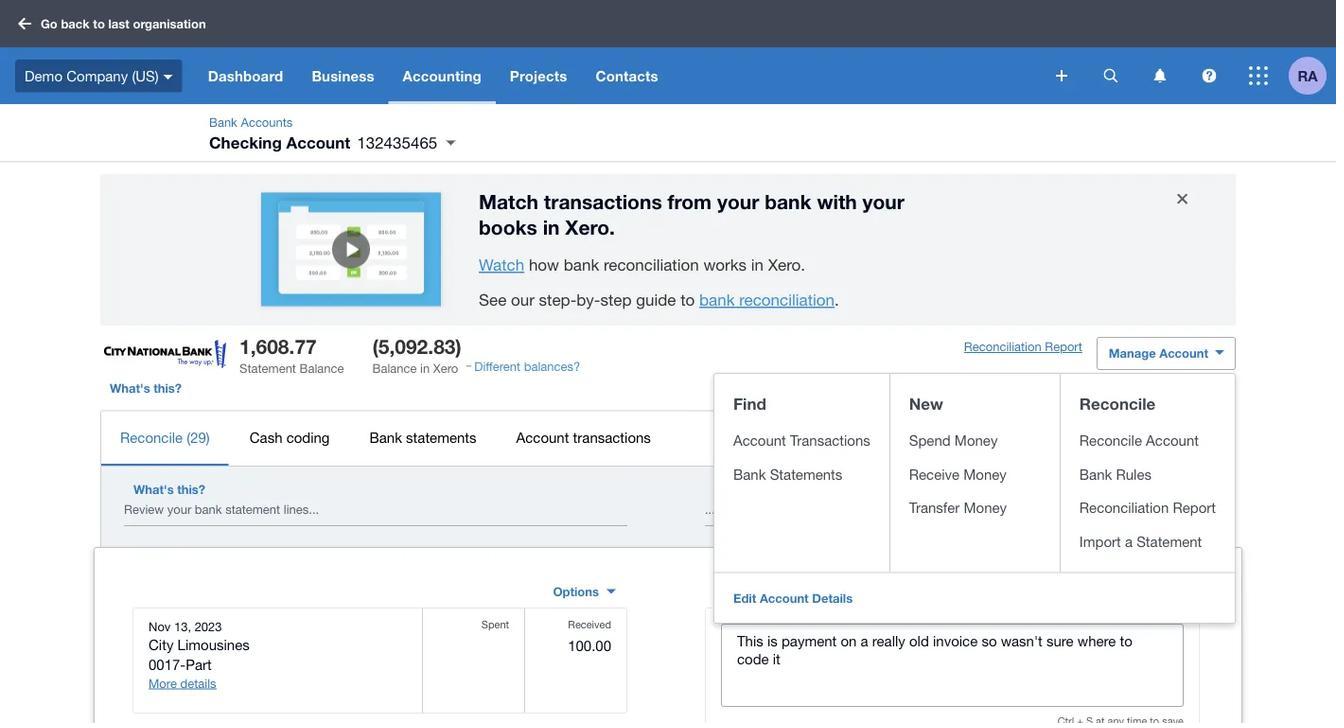 Task type: describe. For each thing, give the bounding box(es) containing it.
transactions
[[791, 432, 871, 449]]

2 vertical spatial transactions
[[835, 502, 902, 517]]

transfer money link
[[910, 491, 1041, 524]]

watch
[[479, 256, 525, 274]]

bank rules link
[[1080, 457, 1217, 491]]

transactions for match
[[544, 190, 662, 213]]

...then match with your transactions in xero
[[705, 502, 944, 517]]

options
[[553, 584, 599, 599]]

receive money link
[[910, 457, 1041, 491]]

receive
[[910, 466, 960, 482]]

limousines
[[178, 637, 250, 653]]

view
[[1140, 430, 1171, 447]]

go
[[41, 16, 58, 31]]

match transactions from your bank with your books in xero
[[479, 190, 905, 239]]

see our step-by-step guide to bank reconciliation
[[479, 291, 835, 309]]

step-
[[539, 291, 577, 309]]

part
[[186, 657, 212, 673]]

demo company (us)
[[25, 67, 159, 84]]

reconcile ( 29 )
[[120, 429, 210, 446]]

review
[[124, 502, 164, 517]]

business button
[[298, 47, 389, 104]]

hide help link
[[1168, 184, 1199, 215]]

projects button
[[496, 47, 582, 104]]

xero up bank reconciliation link
[[768, 256, 801, 274]]

bank for bank rules
[[1080, 466, 1113, 482]]

received 100.00
[[568, 619, 612, 654]]

more
[[149, 676, 177, 691]]

go back to last organisation link
[[11, 7, 217, 40]]

transactions for account
[[573, 429, 651, 446]]

0 horizontal spatial report
[[1045, 340, 1083, 354]]

spend money link
[[910, 423, 1041, 457]]

demo company (us) button
[[0, 47, 194, 104]]

city
[[149, 637, 174, 653]]

spend
[[910, 432, 951, 449]]

account transactions link
[[498, 411, 670, 464]]

dashboard link
[[194, 47, 298, 104]]

compact view
[[1074, 430, 1171, 447]]

account transactions
[[517, 429, 651, 446]]

132435465
[[357, 133, 438, 151]]

watch how bank reconciliation works in xero
[[479, 256, 801, 274]]

spent
[[482, 619, 509, 631]]

xero inside match transactions from your bank with your books in xero
[[566, 216, 610, 239]]

100.00
[[568, 637, 612, 654]]

1 vertical spatial what's this?
[[133, 482, 206, 497]]

cash
[[250, 429, 283, 446]]

accounting button
[[389, 47, 496, 104]]

how
[[529, 256, 560, 274]]

manage
[[1109, 346, 1157, 361]]

accounts
[[241, 115, 293, 130]]

money for transfer money
[[964, 499, 1007, 516]]

edit account details
[[734, 591, 853, 605]]

in inside (5,092.83) balance in xero
[[420, 361, 430, 376]]

0 vertical spatial what's this?
[[110, 381, 182, 396]]

29
[[190, 429, 206, 446]]

account transactions
[[734, 432, 871, 449]]

bank reconciliation link
[[700, 291, 835, 309]]

This is payment on a really old invoice so wasn't sure where to code it text field
[[722, 625, 1183, 706]]

demo
[[25, 67, 63, 84]]

reconcile account link
[[1080, 423, 1217, 457]]

1 horizontal spatial report
[[1173, 499, 1217, 516]]

statement
[[225, 502, 280, 517]]

in down receive
[[906, 502, 915, 517]]

0017-
[[149, 657, 186, 673]]

balance inside (5,092.83) balance in xero
[[373, 361, 417, 376]]

match link
[[705, 573, 783, 609]]

(us)
[[132, 67, 159, 84]]

money for receive money
[[964, 466, 1007, 482]]

reconcile account
[[1080, 432, 1199, 449]]

back
[[61, 16, 90, 31]]

ra button
[[1289, 47, 1337, 104]]

last
[[108, 16, 130, 31]]

a
[[1126, 533, 1133, 549]]

13,
[[174, 619, 191, 634]]

cash coding link
[[231, 411, 349, 464]]

bank accounts link
[[209, 115, 293, 130]]

by-
[[577, 291, 601, 309]]

xero inside (5,092.83) balance in xero
[[433, 361, 458, 376]]

dashboard
[[208, 67, 283, 84]]

transfer
[[910, 499, 960, 516]]

review your bank statement lines...
[[124, 502, 319, 517]]

1 vertical spatial reconciliation
[[740, 291, 835, 309]]

balances?
[[524, 359, 581, 374]]

business
[[312, 67, 375, 84]]

0 horizontal spatial with
[[781, 502, 804, 517]]

bank statements
[[734, 466, 843, 482]]

account inside bank accounts › checking account 132435465
[[286, 132, 350, 151]]

company
[[66, 67, 128, 84]]

)
[[206, 429, 210, 446]]

bank for bank statements
[[734, 466, 766, 482]]

statements
[[406, 429, 477, 446]]

hide
[[1168, 189, 1191, 202]]

hide help
[[1168, 189, 1191, 215]]

details
[[180, 676, 216, 691]]

see
[[479, 291, 507, 309]]

checking
[[209, 132, 282, 151]]

edit account details link
[[715, 573, 872, 623]]



Task type: locate. For each thing, give the bounding box(es) containing it.
1 vertical spatial what's this? link
[[124, 472, 215, 507]]

balance down (5,092.83)
[[373, 361, 417, 376]]

money
[[955, 432, 998, 449], [964, 466, 1007, 482], [964, 499, 1007, 516]]

1 horizontal spatial to
[[681, 291, 695, 309]]

different
[[475, 359, 521, 374]]

report left 'manage'
[[1045, 340, 1083, 354]]

watch link
[[479, 256, 525, 274]]

different balances? link
[[475, 359, 581, 375]]

projects
[[510, 67, 567, 84]]

0 vertical spatial report
[[1045, 340, 1083, 354]]

reconcile (
[[120, 429, 190, 446]]

xero up watch how bank reconciliation works in xero
[[566, 216, 610, 239]]

1 vertical spatial this?
[[177, 482, 206, 497]]

0 horizontal spatial match
[[479, 190, 539, 213]]

match inside match transactions from your bank with your books in xero
[[479, 190, 539, 213]]

1,608.77
[[240, 334, 317, 358]]

step
[[601, 291, 632, 309]]

coding
[[287, 429, 330, 446]]

0 vertical spatial reconciliation report link
[[965, 339, 1083, 355]]

xero down receive
[[919, 502, 944, 517]]

to inside banner
[[93, 16, 105, 31]]

money down receive money 'link'
[[964, 499, 1007, 516]]

bank
[[209, 115, 237, 130], [370, 429, 402, 446], [734, 466, 766, 482], [1080, 466, 1113, 482]]

nov 13, 2023 city limousines 0017-part more details
[[149, 619, 250, 691]]

details
[[813, 591, 853, 605]]

what's this? link down reconcile ( 29 )
[[124, 472, 215, 507]]

1 vertical spatial money
[[964, 466, 1007, 482]]

1 balance from the left
[[300, 361, 344, 376]]

0 vertical spatial reconciliation
[[604, 256, 699, 274]]

reconciliation
[[965, 340, 1042, 354], [1080, 499, 1169, 516]]

edit
[[734, 591, 757, 605]]

bank statements
[[370, 429, 477, 446]]

account down balances?
[[517, 429, 569, 446]]

books
[[479, 216, 538, 239]]

what's this? link up reconcile (
[[100, 372, 191, 406]]

works
[[704, 256, 747, 274]]

1 vertical spatial transactions
[[573, 429, 651, 446]]

account right 'manage'
[[1160, 346, 1209, 361]]

bank down compact
[[1080, 466, 1113, 482]]

match up books on the top of the page
[[479, 190, 539, 213]]

bank statements link
[[351, 411, 496, 464]]

1 horizontal spatial match
[[724, 583, 764, 600]]

0 vertical spatial what's this? link
[[100, 372, 191, 406]]

account up bank rules link
[[1147, 432, 1199, 449]]

contacts button
[[582, 47, 673, 104]]

transactions down balances?
[[573, 429, 651, 446]]

organisation
[[133, 16, 206, 31]]

0 vertical spatial reconcile
[[1080, 394, 1156, 413]]

0 vertical spatial this?
[[154, 381, 182, 396]]

reconcile
[[1080, 394, 1156, 413], [1080, 432, 1143, 449]]

1 vertical spatial to
[[681, 291, 695, 309]]

what's this? link
[[100, 372, 191, 406], [124, 472, 215, 507]]

different balances?
[[475, 359, 581, 374]]

1 vertical spatial reconciliation
[[1080, 499, 1169, 516]]

ra
[[1298, 67, 1318, 84]]

account down find
[[734, 432, 787, 449]]

transfer money
[[910, 499, 1007, 516]]

1 horizontal spatial reconciliation
[[740, 291, 835, 309]]

bank rules
[[1080, 466, 1152, 482]]

navigation containing dashboard
[[194, 47, 1043, 104]]

bank up match
[[734, 466, 766, 482]]

cash coding
[[250, 429, 330, 446]]

what's this? up review
[[133, 482, 206, 497]]

your
[[718, 190, 760, 213], [863, 190, 905, 213], [167, 502, 191, 517], [807, 502, 831, 517]]

to left last at left
[[93, 16, 105, 31]]

2 balance from the left
[[373, 361, 417, 376]]

1 vertical spatial with
[[781, 502, 804, 517]]

bank left statements
[[370, 429, 402, 446]]

1 vertical spatial reconcile
[[1080, 432, 1143, 449]]

0 vertical spatial transactions
[[544, 190, 662, 213]]

rules
[[1117, 466, 1152, 482]]

new
[[910, 394, 944, 413]]

1 horizontal spatial with
[[817, 190, 857, 213]]

transactions left transfer
[[835, 502, 902, 517]]

...then
[[705, 502, 740, 517]]

balance down 1,608.77
[[300, 361, 344, 376]]

account right edit
[[760, 591, 809, 605]]

in down (5,092.83)
[[420, 361, 430, 376]]

1 vertical spatial report
[[1173, 499, 1217, 516]]

0 vertical spatial reconciliation report
[[965, 340, 1083, 354]]

xero
[[566, 216, 610, 239], [768, 256, 801, 274], [433, 361, 458, 376], [919, 502, 944, 517]]

with inside match transactions from your bank with your books in xero
[[817, 190, 857, 213]]

0 horizontal spatial reconciliation
[[604, 256, 699, 274]]

reconcile for reconcile account
[[1080, 432, 1143, 449]]

0 vertical spatial to
[[93, 16, 105, 31]]

lines...
[[284, 502, 319, 517]]

banner containing dashboard
[[0, 0, 1337, 104]]

reconciliation up guide
[[604, 256, 699, 274]]

svg image
[[18, 18, 31, 30]]

options button
[[542, 577, 628, 607]]

in right works
[[751, 256, 764, 274]]

1 vertical spatial what's
[[133, 482, 174, 497]]

reconcile up the bank rules
[[1080, 432, 1143, 449]]

this? up reconcile ( 29 )
[[154, 381, 182, 396]]

reconcile up compact view
[[1080, 394, 1156, 413]]

svg image
[[1250, 66, 1269, 85], [1104, 69, 1119, 83], [1155, 69, 1167, 83], [1203, 69, 1217, 83], [1057, 70, 1068, 81], [164, 75, 173, 79]]

transactions up watch how bank reconciliation works in xero
[[544, 190, 662, 213]]

0 horizontal spatial statement
[[240, 361, 296, 376]]

what's this? up reconcile (
[[110, 381, 182, 396]]

svg image inside demo company (us) popup button
[[164, 75, 173, 79]]

account down ›
[[286, 132, 350, 151]]

report down bank rules link
[[1173, 499, 1217, 516]]

0 vertical spatial reconciliation
[[965, 340, 1042, 354]]

1,608.77 statement balance
[[240, 334, 344, 376]]

0 vertical spatial statement
[[240, 361, 296, 376]]

1 horizontal spatial reconciliation
[[1080, 499, 1169, 516]]

bank for bank accounts › checking account 132435465
[[209, 115, 237, 130]]

to right guide
[[681, 291, 695, 309]]

1 vertical spatial reconciliation report link
[[1080, 491, 1217, 524]]

1 vertical spatial statement
[[1137, 533, 1203, 549]]

banner
[[0, 0, 1337, 104]]

transactions
[[544, 190, 662, 213], [573, 429, 651, 446], [835, 502, 902, 517]]

(5,092.83)
[[373, 334, 462, 358]]

go back to last organisation
[[41, 16, 206, 31]]

xero down (5,092.83)
[[433, 361, 458, 376]]

accounting
[[403, 67, 482, 84]]

this? up review your bank statement lines...
[[177, 482, 206, 497]]

money inside 'link'
[[964, 466, 1007, 482]]

bank
[[765, 190, 812, 213], [564, 256, 599, 274], [700, 291, 735, 309], [195, 502, 222, 517]]

reconcile for reconcile
[[1080, 394, 1156, 413]]

money up receive money 'link'
[[955, 432, 998, 449]]

nov
[[149, 619, 171, 634]]

navigation
[[194, 47, 1043, 104]]

in
[[543, 216, 560, 239], [751, 256, 764, 274], [420, 361, 430, 376], [906, 502, 915, 517]]

reconciliation down works
[[740, 291, 835, 309]]

match
[[479, 190, 539, 213], [724, 583, 764, 600]]

to
[[93, 16, 105, 31], [681, 291, 695, 309]]

balance inside the 1,608.77 statement balance
[[300, 361, 344, 376]]

bank statements link
[[734, 457, 871, 491]]

1 vertical spatial match
[[724, 583, 764, 600]]

manage account
[[1109, 346, 1209, 361]]

match down match
[[724, 583, 764, 600]]

bank up the checking on the left top of the page
[[209, 115, 237, 130]]

›
[[296, 117, 298, 129]]

0 vertical spatial match
[[479, 190, 539, 213]]

0 vertical spatial with
[[817, 190, 857, 213]]

match for match transactions from your bank with your books in xero
[[479, 190, 539, 213]]

0 horizontal spatial to
[[93, 16, 105, 31]]

from
[[668, 190, 712, 213]]

our
[[511, 291, 535, 309]]

import
[[1080, 533, 1122, 549]]

statement inside the 1,608.77 statement balance
[[240, 361, 296, 376]]

account
[[286, 132, 350, 151], [1160, 346, 1209, 361], [517, 429, 569, 446], [734, 432, 787, 449], [1147, 432, 1199, 449], [760, 591, 809, 605]]

1 horizontal spatial balance
[[373, 361, 417, 376]]

what's this?
[[110, 381, 182, 396], [133, 482, 206, 497]]

2 reconcile from the top
[[1080, 432, 1143, 449]]

money for spend money
[[955, 432, 998, 449]]

1 vertical spatial reconciliation report
[[1080, 499, 1217, 516]]

1 reconcile from the top
[[1080, 394, 1156, 413]]

statement down 1,608.77
[[240, 361, 296, 376]]

this?
[[154, 381, 182, 396], [177, 482, 206, 497]]

account inside "link"
[[760, 591, 809, 605]]

0 horizontal spatial reconciliation
[[965, 340, 1042, 354]]

with
[[817, 190, 857, 213], [781, 502, 804, 517]]

0 vertical spatial what's
[[110, 381, 150, 396]]

match for match
[[724, 583, 764, 600]]

what's up reconcile (
[[110, 381, 150, 396]]

bank inside bank accounts › checking account 132435465
[[209, 115, 237, 130]]

account transactions link
[[734, 423, 871, 457]]

in inside match transactions from your bank with your books in xero
[[543, 216, 560, 239]]

match
[[743, 502, 778, 517]]

in up how
[[543, 216, 560, 239]]

statement right the a
[[1137, 533, 1203, 549]]

receive money
[[910, 466, 1007, 482]]

compact
[[1074, 430, 1136, 447]]

bank inside match transactions from your bank with your books in xero
[[765, 190, 812, 213]]

2 vertical spatial money
[[964, 499, 1007, 516]]

bank for bank statements
[[370, 429, 402, 446]]

transactions inside match transactions from your bank with your books in xero
[[544, 190, 662, 213]]

1 horizontal spatial statement
[[1137, 533, 1203, 549]]

money up transfer money link
[[964, 466, 1007, 482]]

0 horizontal spatial balance
[[300, 361, 344, 376]]

more details button
[[149, 675, 216, 692]]

received
[[568, 619, 612, 631]]

0 vertical spatial money
[[955, 432, 998, 449]]

statements
[[770, 466, 843, 482]]

what's up review
[[133, 482, 174, 497]]



Task type: vqa. For each thing, say whether or not it's contained in the screenshot.
the 3.
no



